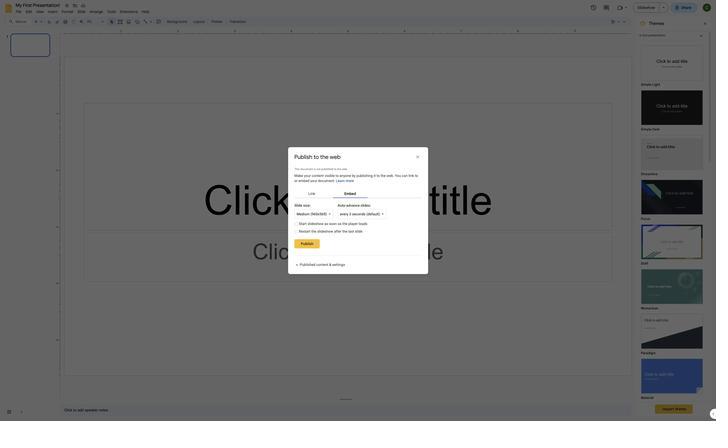 Task type: locate. For each thing, give the bounding box(es) containing it.
theme button
[[209, 18, 225, 25]]

restart the slideshow after the last slide
[[299, 230, 363, 234]]

published
[[300, 263, 316, 267]]

0 vertical spatial publish
[[295, 154, 313, 161]]

the
[[320, 154, 329, 161], [337, 168, 341, 171], [381, 174, 386, 178], [343, 222, 348, 226], [312, 230, 317, 234], [343, 230, 348, 234]]

0 vertical spatial web.
[[342, 168, 348, 171]]

Streamline radio
[[639, 132, 706, 177]]

option group containing simple light
[[636, 40, 708, 422]]

as right soon
[[338, 222, 342, 226]]

tab list containing link
[[295, 189, 422, 198]]

Shift radio
[[639, 222, 706, 267]]

start
[[299, 222, 307, 226]]

theme
[[676, 408, 687, 412]]

your up embed
[[304, 174, 311, 178]]

your right embed
[[311, 179, 317, 183]]

publish
[[295, 154, 313, 161], [301, 242, 314, 246]]

the inside make your content visible to anyone by publishing it to the web. you can link to or embed your document.
[[381, 174, 386, 178]]

publish down restart at the bottom of page
[[301, 242, 314, 246]]

this
[[295, 168, 300, 171]]

every
[[340, 213, 349, 217]]

link tab
[[295, 191, 329, 198]]

embed
[[299, 179, 310, 183]]

to right published
[[334, 168, 337, 171]]

is
[[314, 168, 316, 171]]

option group
[[636, 40, 708, 422]]

publish inside heading
[[295, 154, 313, 161]]

content left &
[[316, 263, 329, 267]]

as
[[325, 222, 328, 226], [338, 222, 342, 226]]

publish to the web dialog
[[288, 147, 428, 275]]

player
[[349, 222, 358, 226]]

material
[[641, 396, 654, 401]]

the right restart at the bottom of page
[[312, 230, 317, 234]]

more
[[346, 179, 354, 183]]

(960x569)
[[311, 213, 327, 217]]

themes section
[[636, 17, 712, 422]]

medium
[[297, 213, 310, 217]]

publish to the web
[[295, 154, 341, 161]]

simple inside radio
[[641, 83, 652, 87]]

medium (960x569)
[[297, 213, 327, 217]]

main toolbar
[[32, 18, 249, 25]]

0 vertical spatial slideshow
[[308, 222, 324, 226]]

0 horizontal spatial as
[[325, 222, 328, 226]]

navigation
[[0, 29, 56, 422]]

the right it
[[381, 174, 386, 178]]

Star checkbox
[[63, 2, 71, 9]]

1 vertical spatial publish
[[301, 242, 314, 246]]

not
[[317, 168, 321, 171]]

the up anyone
[[337, 168, 341, 171]]

2 as from the left
[[338, 222, 342, 226]]

menu bar
[[14, 7, 152, 15]]

theme
[[211, 19, 223, 24]]

0 horizontal spatial web.
[[342, 168, 348, 171]]

themes
[[649, 21, 665, 26]]

0 vertical spatial content
[[312, 174, 324, 178]]

make
[[295, 174, 303, 178]]

slide size: list box
[[295, 210, 333, 219]]

the left web
[[320, 154, 329, 161]]

web
[[330, 154, 341, 161]]

simple inside option
[[641, 127, 652, 132]]

web. up anyone
[[342, 168, 348, 171]]

slideshow down slide size: list box
[[308, 222, 324, 226]]

import theme button
[[655, 405, 693, 414]]

to
[[314, 154, 319, 161], [334, 168, 337, 171], [336, 174, 339, 178], [377, 174, 380, 178], [415, 174, 418, 178]]

tab list
[[295, 189, 422, 198]]

the inside 'publish to the web' heading
[[320, 154, 329, 161]]

auto-advance slides:
[[338, 204, 371, 208]]

visible
[[325, 174, 335, 178]]

Momentum radio
[[639, 267, 706, 312]]

1 horizontal spatial as
[[338, 222, 342, 226]]

dark
[[653, 127, 660, 132]]

Simple Light radio
[[639, 43, 706, 422]]

0 vertical spatial simple
[[641, 83, 652, 87]]

learn more
[[336, 179, 354, 183]]

slide
[[295, 204, 303, 208]]

advance
[[347, 204, 360, 208]]

document
[[301, 168, 313, 171]]

transition button
[[227, 18, 248, 25]]

paradigm
[[641, 352, 656, 356]]

background
[[167, 19, 187, 24]]

mode and view toolbar
[[610, 17, 629, 27]]

web.
[[342, 168, 348, 171], [387, 174, 394, 178]]

tab list inside 'publish to the web' dialog
[[295, 189, 422, 198]]

publish button
[[295, 240, 320, 249]]

publish for publish
[[301, 242, 314, 246]]

medium (960x569) option
[[297, 212, 328, 217]]

1 vertical spatial web.
[[387, 174, 394, 178]]

Simple Dark radio
[[639, 88, 706, 132]]

loads
[[359, 222, 368, 226]]

1 vertical spatial content
[[316, 263, 329, 267]]

as left soon
[[325, 222, 328, 226]]

simple left dark
[[641, 127, 652, 132]]

content down not
[[312, 174, 324, 178]]

to up 'is'
[[314, 154, 319, 161]]

1 vertical spatial simple
[[641, 127, 652, 132]]

link
[[308, 192, 315, 196]]

1 simple from the top
[[641, 83, 652, 87]]

the left last
[[343, 230, 348, 234]]

simple left light
[[641, 83, 652, 87]]

2 simple from the top
[[641, 127, 652, 132]]

content
[[312, 174, 324, 178], [316, 263, 329, 267]]

embed tab
[[333, 191, 368, 198]]

slide
[[355, 230, 363, 234]]

background button
[[165, 18, 190, 25]]

published content & settings
[[300, 263, 345, 267]]

restart
[[299, 230, 311, 234]]

embed
[[345, 192, 356, 196]]

web. left you
[[387, 174, 394, 178]]

slideshow
[[308, 222, 324, 226], [317, 230, 333, 234]]

slideshow down soon
[[317, 230, 333, 234]]

publish up document
[[295, 154, 313, 161]]

every 3 seconds (default) option
[[340, 212, 381, 217]]

simple
[[641, 83, 652, 87], [641, 127, 652, 132]]

this document is not published to the web.
[[295, 168, 348, 171]]

your
[[304, 174, 311, 178], [311, 179, 317, 183]]

simple dark
[[641, 127, 660, 132]]

to inside heading
[[314, 154, 319, 161]]

learn
[[336, 179, 345, 183]]

link
[[409, 174, 414, 178]]

every 3 seconds (default)
[[340, 213, 380, 217]]

make your content visible to anyone by publishing it to the web. you can link to or embed your document.
[[295, 174, 418, 183]]

option group inside "themes" section
[[636, 40, 708, 422]]

publish inside button
[[301, 242, 314, 246]]

1 horizontal spatial web.
[[387, 174, 394, 178]]



Task type: vqa. For each thing, say whether or not it's contained in the screenshot.
first heading from the bottom
no



Task type: describe. For each thing, give the bounding box(es) containing it.
document.
[[318, 179, 335, 183]]

publish to the web heading
[[295, 154, 346, 161]]

1 vertical spatial your
[[311, 179, 317, 183]]

can
[[402, 174, 408, 178]]

anyone
[[340, 174, 351, 178]]

the left player
[[343, 222, 348, 226]]

1 vertical spatial slideshow
[[317, 230, 333, 234]]

Restart the slideshow after the last slide checkbox
[[295, 230, 299, 234]]

Menus field
[[6, 18, 32, 25]]

simple for simple light
[[641, 83, 652, 87]]

3
[[349, 213, 351, 217]]

simple for simple dark
[[641, 127, 652, 132]]

to up learn
[[336, 174, 339, 178]]

&
[[329, 263, 332, 267]]

import theme
[[663, 408, 687, 412]]

(default)
[[367, 213, 380, 217]]

publish for publish to the web
[[295, 154, 313, 161]]

Paradigm radio
[[639, 312, 706, 357]]

share. private to only me. image
[[675, 5, 680, 10]]

slides:
[[361, 204, 371, 208]]

focus
[[641, 217, 651, 221]]

Start slideshow as soon as the player loads checkbox
[[295, 223, 299, 226]]

auto-
[[338, 204, 347, 208]]

published
[[321, 168, 334, 171]]

last
[[349, 230, 354, 234]]

soon
[[329, 222, 337, 226]]

menu bar inside menu bar banner
[[14, 7, 152, 15]]

by
[[352, 174, 356, 178]]

content inside tab
[[316, 263, 329, 267]]

content inside make your content visible to anyone by publishing it to the web. you can link to or embed your document.
[[312, 174, 324, 178]]

auto-advance slides: list box
[[338, 210, 387, 219]]

Rename text field
[[14, 2, 63, 8]]

simple light
[[641, 83, 661, 87]]

it
[[374, 174, 376, 178]]

momentum
[[641, 307, 659, 311]]

transition
[[230, 19, 246, 24]]

seconds
[[352, 213, 366, 217]]

start slideshow as soon as the player loads
[[299, 222, 368, 226]]

0 vertical spatial your
[[304, 174, 311, 178]]

1 as from the left
[[325, 222, 328, 226]]

streamline
[[641, 172, 658, 177]]

import
[[663, 408, 675, 412]]

Focus radio
[[639, 177, 706, 222]]

or
[[295, 179, 298, 183]]

Swiss radio
[[639, 401, 706, 422]]

web. inside make your content visible to anyone by publishing it to the web. you can link to or embed your document.
[[387, 174, 394, 178]]

size:
[[303, 204, 311, 208]]

light
[[653, 83, 661, 87]]

after
[[334, 230, 342, 234]]

learn more link
[[336, 179, 354, 183]]

to right it
[[377, 174, 380, 178]]

menu bar banner
[[0, 0, 717, 422]]

you
[[395, 174, 401, 178]]

publishing
[[357, 174, 373, 178]]

navigation inside publish to the web "application"
[[0, 29, 56, 422]]

Material radio
[[639, 357, 706, 401]]

publish to the web application
[[0, 0, 717, 422]]

to right link
[[415, 174, 418, 178]]

settings
[[333, 263, 345, 267]]

slide size:
[[295, 204, 311, 208]]

shift
[[641, 262, 649, 266]]

published content & settings tab
[[295, 263, 345, 268]]



